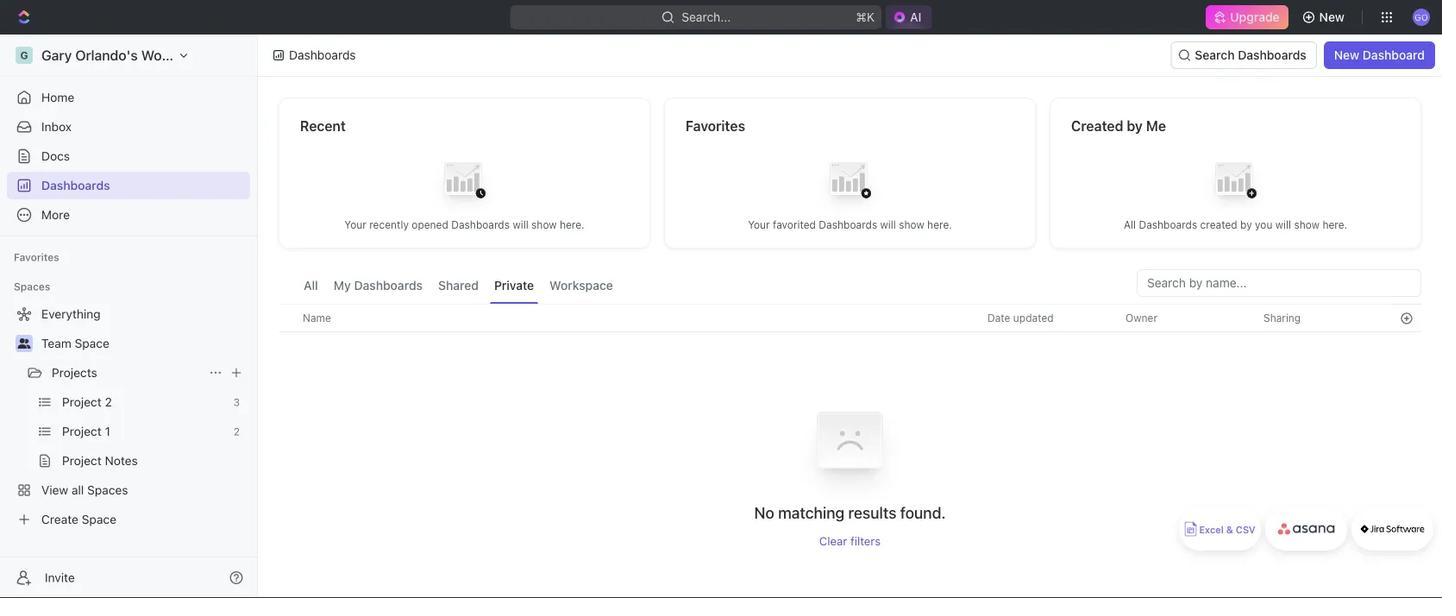 Task type: locate. For each thing, give the bounding box(es) containing it.
by left me
[[1127, 118, 1143, 134]]

0 horizontal spatial by
[[1127, 118, 1143, 134]]

your left 'recently'
[[345, 219, 367, 231]]

project inside 'link'
[[62, 395, 102, 409]]

2 horizontal spatial will
[[1276, 219, 1292, 231]]

spaces down favorites button
[[14, 280, 50, 293]]

project for project notes
[[62, 453, 102, 468]]

1 horizontal spatial show
[[899, 219, 925, 231]]

project 1 link
[[62, 418, 227, 445]]

2 down 3
[[234, 425, 240, 438]]

0 horizontal spatial all
[[304, 278, 318, 293]]

created
[[1072, 118, 1124, 134]]

3 show from the left
[[1295, 219, 1320, 231]]

workspace up home "link" in the top of the page
[[141, 47, 213, 63]]

no favorited dashboards image
[[816, 149, 885, 218]]

space up projects
[[75, 336, 109, 350]]

team
[[41, 336, 71, 350]]

space down view all spaces
[[82, 512, 117, 526]]

workspace inside sidebar navigation
[[141, 47, 213, 63]]

new for new dashboard
[[1335, 48, 1360, 62]]

notes
[[105, 453, 138, 468]]

workspace right private
[[550, 278, 613, 293]]

1 vertical spatial 2
[[234, 425, 240, 438]]

2 here. from the left
[[928, 219, 953, 231]]

favorites
[[686, 118, 746, 134], [14, 251, 59, 263]]

tab list containing all
[[299, 269, 618, 304]]

1 horizontal spatial your
[[748, 219, 770, 231]]

1 vertical spatial spaces
[[87, 483, 128, 497]]

1 horizontal spatial favorites
[[686, 118, 746, 134]]

filters
[[851, 534, 881, 547]]

private button
[[490, 269, 539, 304]]

project notes link
[[62, 447, 247, 475]]

&
[[1227, 524, 1234, 535]]

spaces
[[14, 280, 50, 293], [87, 483, 128, 497]]

dashboards
[[289, 48, 356, 62], [1239, 48, 1307, 62], [41, 178, 110, 192], [451, 219, 510, 231], [819, 219, 878, 231], [1139, 219, 1198, 231], [354, 278, 423, 293]]

dashboards inside "tab list"
[[354, 278, 423, 293]]

0 vertical spatial new
[[1320, 10, 1345, 24]]

gary orlando's workspace
[[41, 47, 213, 63]]

all for all dashboards created by you will show here.
[[1124, 219, 1137, 231]]

project 2 link
[[62, 388, 227, 416]]

space
[[75, 336, 109, 350], [82, 512, 117, 526]]

1 horizontal spatial spaces
[[87, 483, 128, 497]]

1 horizontal spatial will
[[881, 219, 897, 231]]

dashboard
[[1363, 48, 1426, 62]]

1 your from the left
[[345, 219, 367, 231]]

0 horizontal spatial your
[[345, 219, 367, 231]]

0 horizontal spatial favorites
[[14, 251, 59, 263]]

by
[[1127, 118, 1143, 134], [1241, 219, 1253, 231]]

dashboards down upgrade
[[1239, 48, 1307, 62]]

favorites button
[[7, 247, 66, 268]]

0 horizontal spatial will
[[513, 219, 529, 231]]

search
[[1196, 48, 1235, 62]]

1 vertical spatial project
[[62, 424, 102, 438]]

all
[[1124, 219, 1137, 231], [304, 278, 318, 293]]

1 horizontal spatial all
[[1124, 219, 1137, 231]]

new down new button
[[1335, 48, 1360, 62]]

tree inside sidebar navigation
[[7, 300, 250, 533]]

by left you at right top
[[1241, 219, 1253, 231]]

0 vertical spatial 2
[[105, 395, 112, 409]]

sidebar navigation
[[0, 35, 261, 598]]

0 vertical spatial project
[[62, 395, 102, 409]]

will down "no favorited dashboards" image
[[881, 219, 897, 231]]

0 horizontal spatial spaces
[[14, 280, 50, 293]]

tree containing everything
[[7, 300, 250, 533]]

workspace
[[141, 47, 213, 63], [550, 278, 613, 293]]

1 vertical spatial favorites
[[14, 251, 59, 263]]

2 vertical spatial project
[[62, 453, 102, 468]]

dashboards right my
[[354, 278, 423, 293]]

Search by name... text field
[[1148, 270, 1412, 296]]

1 vertical spatial new
[[1335, 48, 1360, 62]]

your favorited dashboards will show here.
[[748, 219, 953, 231]]

created by me
[[1072, 118, 1167, 134]]

here.
[[560, 219, 585, 231], [928, 219, 953, 231], [1323, 219, 1348, 231]]

row containing name
[[279, 304, 1422, 332]]

everything link
[[7, 300, 247, 328]]

search...
[[682, 10, 731, 24]]

1 project from the top
[[62, 395, 102, 409]]

upgrade link
[[1207, 5, 1289, 29]]

project 2
[[62, 395, 112, 409]]

0 vertical spatial workspace
[[141, 47, 213, 63]]

no matching results found.
[[755, 503, 946, 522]]

3 will from the left
[[1276, 219, 1292, 231]]

3
[[233, 396, 240, 408]]

you
[[1256, 219, 1273, 231]]

tree
[[7, 300, 250, 533]]

3 project from the top
[[62, 453, 102, 468]]

space for team space
[[75, 336, 109, 350]]

create space link
[[7, 506, 247, 533]]

2 up 1
[[105, 395, 112, 409]]

recent
[[300, 118, 346, 134]]

inbox
[[41, 120, 72, 134]]

opened
[[412, 219, 449, 231]]

tab list
[[299, 269, 618, 304]]

project up view all spaces
[[62, 453, 102, 468]]

0 horizontal spatial 2
[[105, 395, 112, 409]]

create
[[41, 512, 78, 526]]

clear filters button
[[820, 534, 881, 547]]

0 vertical spatial favorites
[[686, 118, 746, 134]]

view all spaces link
[[7, 476, 247, 504]]

new
[[1320, 10, 1345, 24], [1335, 48, 1360, 62]]

spaces right the all
[[87, 483, 128, 497]]

your
[[345, 219, 367, 231], [748, 219, 770, 231]]

no created by me dashboards image
[[1202, 149, 1271, 218]]

row
[[279, 304, 1422, 332]]

will up private
[[513, 219, 529, 231]]

2 project from the top
[[62, 424, 102, 438]]

2 inside 'link'
[[105, 395, 112, 409]]

dashboards down no recent dashboards image
[[451, 219, 510, 231]]

projects link
[[52, 359, 202, 387]]

1 horizontal spatial here.
[[928, 219, 953, 231]]

workspace inside button
[[550, 278, 613, 293]]

0 horizontal spatial show
[[532, 219, 557, 231]]

will right you at right top
[[1276, 219, 1292, 231]]

0 vertical spatial all
[[1124, 219, 1137, 231]]

my dashboards
[[334, 278, 423, 293]]

1 vertical spatial workspace
[[550, 278, 613, 293]]

0 vertical spatial space
[[75, 336, 109, 350]]

2 show from the left
[[899, 219, 925, 231]]

results
[[849, 503, 897, 522]]

1 horizontal spatial workspace
[[550, 278, 613, 293]]

1 vertical spatial all
[[304, 278, 318, 293]]

csv
[[1236, 524, 1256, 535]]

2 horizontal spatial show
[[1295, 219, 1320, 231]]

projects
[[52, 365, 97, 380]]

1 vertical spatial space
[[82, 512, 117, 526]]

1 horizontal spatial by
[[1241, 219, 1253, 231]]

all inside all button
[[304, 278, 318, 293]]

your left favorited
[[748, 219, 770, 231]]

3 here. from the left
[[1323, 219, 1348, 231]]

no data image
[[799, 389, 902, 502]]

inbox link
[[7, 113, 250, 141]]

will
[[513, 219, 529, 231], [881, 219, 897, 231], [1276, 219, 1292, 231]]

project
[[62, 395, 102, 409], [62, 424, 102, 438], [62, 453, 102, 468]]

1 horizontal spatial 2
[[234, 425, 240, 438]]

0 horizontal spatial workspace
[[141, 47, 213, 63]]

2
[[105, 395, 112, 409], [234, 425, 240, 438]]

new button
[[1296, 3, 1356, 31]]

workspace button
[[546, 269, 618, 304]]

no matching results found. row
[[279, 389, 1422, 547]]

dashboards left created
[[1139, 219, 1198, 231]]

project left 1
[[62, 424, 102, 438]]

matching
[[779, 503, 845, 522]]

dashboards up more
[[41, 178, 110, 192]]

0 horizontal spatial here.
[[560, 219, 585, 231]]

g
[[20, 49, 28, 61]]

user group image
[[18, 338, 31, 349]]

project up project 1 on the bottom left of the page
[[62, 395, 102, 409]]

new inside new dashboard button
[[1335, 48, 1360, 62]]

home link
[[7, 84, 250, 111]]

no matching results found. table
[[279, 304, 1422, 547]]

0 vertical spatial spaces
[[14, 280, 50, 293]]

new inside new button
[[1320, 10, 1345, 24]]

create space
[[41, 512, 117, 526]]

project 1
[[62, 424, 110, 438]]

1 show from the left
[[532, 219, 557, 231]]

space for create space
[[82, 512, 117, 526]]

2 your from the left
[[748, 219, 770, 231]]

2 horizontal spatial here.
[[1323, 219, 1348, 231]]

shared
[[438, 278, 479, 293]]

more button
[[7, 201, 250, 229]]

new up new dashboard
[[1320, 10, 1345, 24]]



Task type: vqa. For each thing, say whether or not it's contained in the screenshot.
Cell corresponding to fifth row
no



Task type: describe. For each thing, give the bounding box(es) containing it.
project for project 1
[[62, 424, 102, 438]]

new dashboard
[[1335, 48, 1426, 62]]

favorites inside button
[[14, 251, 59, 263]]

search dashboards button
[[1171, 41, 1318, 69]]

gary
[[41, 47, 72, 63]]

home
[[41, 90, 74, 104]]

1 vertical spatial by
[[1241, 219, 1253, 231]]

excel
[[1200, 524, 1224, 535]]

favorited
[[773, 219, 816, 231]]

ai button
[[886, 5, 932, 29]]

dashboards down "no favorited dashboards" image
[[819, 219, 878, 231]]

no
[[755, 503, 775, 522]]

search dashboards
[[1196, 48, 1307, 62]]

1 here. from the left
[[560, 219, 585, 231]]

clear filters
[[820, 534, 881, 547]]

date updated button
[[978, 305, 1065, 331]]

0 vertical spatial by
[[1127, 118, 1143, 134]]

dashboards inside sidebar navigation
[[41, 178, 110, 192]]

team space
[[41, 336, 109, 350]]

date updated
[[988, 312, 1054, 324]]

found.
[[901, 503, 946, 522]]

no recent dashboards image
[[430, 149, 499, 218]]

project for project 2
[[62, 395, 102, 409]]

owner
[[1126, 312, 1158, 324]]

my dashboards button
[[329, 269, 427, 304]]

excel & csv link
[[1180, 507, 1262, 551]]

shared button
[[434, 269, 483, 304]]

gary orlando's workspace, , element
[[16, 47, 33, 64]]

team space link
[[41, 330, 247, 357]]

ai
[[910, 10, 922, 24]]

go
[[1416, 12, 1429, 22]]

docs link
[[7, 142, 250, 170]]

project notes
[[62, 453, 138, 468]]

all button
[[299, 269, 323, 304]]

invite
[[45, 570, 75, 585]]

orlando's
[[75, 47, 138, 63]]

excel & csv
[[1200, 524, 1256, 535]]

name
[[303, 312, 331, 324]]

all for all
[[304, 278, 318, 293]]

2 will from the left
[[881, 219, 897, 231]]

date
[[988, 312, 1011, 324]]

recently
[[370, 219, 409, 231]]

dashboards link
[[7, 172, 250, 199]]

1 will from the left
[[513, 219, 529, 231]]

clear
[[820, 534, 848, 547]]

your for favorites
[[748, 219, 770, 231]]

view all spaces
[[41, 483, 128, 497]]

updated
[[1014, 312, 1054, 324]]

your recently opened dashboards will show here.
[[345, 219, 585, 231]]

me
[[1147, 118, 1167, 134]]

everything
[[41, 307, 101, 321]]

more
[[41, 208, 70, 222]]

private
[[494, 278, 534, 293]]

go button
[[1408, 3, 1436, 31]]

my
[[334, 278, 351, 293]]

⌘k
[[856, 10, 875, 24]]

sharing
[[1264, 312, 1302, 324]]

dashboards up the recent
[[289, 48, 356, 62]]

all dashboards created by you will show here.
[[1124, 219, 1348, 231]]

1
[[105, 424, 110, 438]]

view
[[41, 483, 68, 497]]

your for recent
[[345, 219, 367, 231]]

created
[[1201, 219, 1238, 231]]

new for new
[[1320, 10, 1345, 24]]

docs
[[41, 149, 70, 163]]

all
[[72, 483, 84, 497]]

upgrade
[[1231, 10, 1280, 24]]

new dashboard button
[[1324, 41, 1436, 69]]



